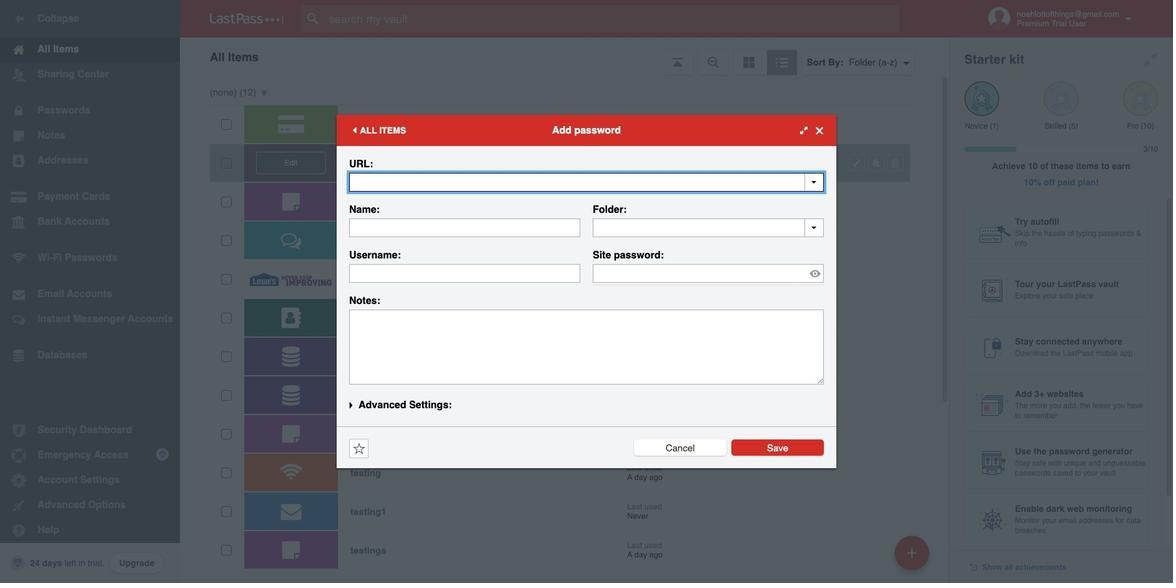 Task type: describe. For each thing, give the bounding box(es) containing it.
new item image
[[908, 549, 917, 558]]

vault options navigation
[[180, 37, 950, 75]]

search my vault text field
[[301, 5, 924, 32]]

lastpass image
[[210, 13, 284, 24]]



Task type: locate. For each thing, give the bounding box(es) containing it.
new item navigation
[[890, 532, 937, 584]]

None text field
[[349, 173, 824, 192], [349, 219, 580, 237], [349, 310, 824, 385], [349, 173, 824, 192], [349, 219, 580, 237], [349, 310, 824, 385]]

Search search field
[[301, 5, 924, 32]]

None password field
[[593, 264, 824, 283]]

main navigation navigation
[[0, 0, 180, 584]]

dialog
[[337, 115, 837, 469]]

None text field
[[593, 219, 824, 237], [349, 264, 580, 283], [593, 219, 824, 237], [349, 264, 580, 283]]



